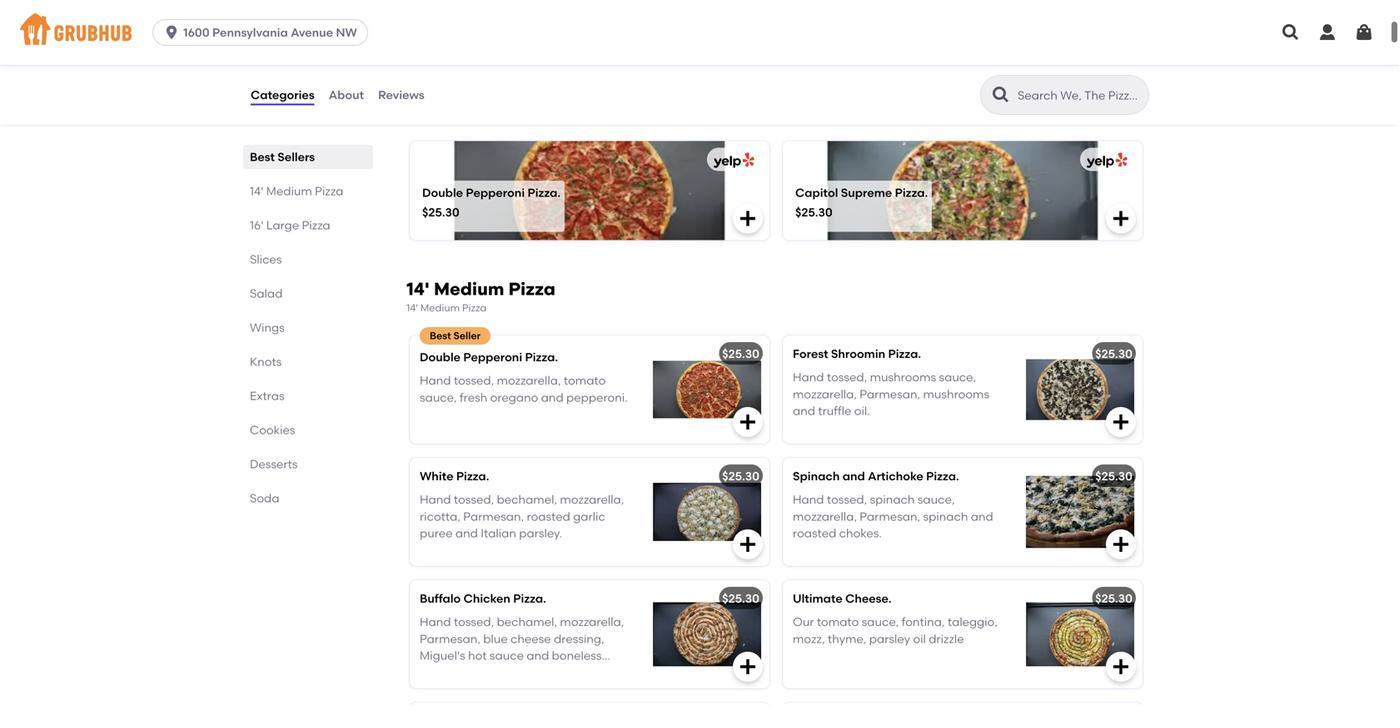 Task type: locate. For each thing, give the bounding box(es) containing it.
tossed, for pepperoni
[[454, 374, 494, 388]]

sauce,
[[939, 370, 977, 385], [420, 391, 457, 405], [918, 493, 955, 507], [862, 615, 899, 630]]

mushrooms
[[870, 370, 937, 385], [924, 387, 990, 401]]

sellers
[[449, 88, 507, 110], [278, 150, 315, 164]]

hand inside "hand tossed, bechamel, mozzarella, parmesan, blue cheese dressing, miguel's hot sauce and boneless chicken wings."
[[420, 615, 451, 630]]

tossed, inside hand tossed, mozzarella, tomato sauce, fresh oregano and pepperoni.
[[454, 374, 494, 388]]

roasted inside hand tossed, bechamel, mozzarella, ricotta, parmesan, roasted garlic puree and italian parsley.
[[527, 510, 571, 524]]

hand inside hand tossed, mushrooms sauce, mozzarella, parmesan, mushrooms and truffle oil.
[[793, 370, 824, 385]]

taleggio,
[[948, 615, 998, 630]]

pennsylvania
[[212, 25, 288, 40]]

1 vertical spatial 14'
[[407, 279, 430, 300]]

puree
[[420, 527, 453, 541]]

on
[[484, 112, 499, 126]]

fresh
[[460, 391, 488, 405]]

and inside hand tossed, spinach sauce, mozzarella, parmesan, spinach and roasted chokes.
[[971, 510, 994, 524]]

pepperoni
[[466, 186, 525, 200], [464, 350, 523, 364]]

parmesan, inside hand tossed, spinach sauce, mozzarella, parmesan, spinach and roasted chokes.
[[860, 510, 921, 524]]

tomato up pepperoni.
[[564, 374, 606, 388]]

mozzarella, up "dressing,"
[[560, 615, 624, 630]]

best inside best sellers most ordered on grubhub
[[407, 88, 445, 110]]

svg image
[[1281, 22, 1301, 42], [1318, 22, 1338, 42], [1355, 22, 1375, 42], [163, 24, 180, 41], [1111, 209, 1131, 229], [1111, 412, 1131, 432], [1111, 657, 1131, 677]]

0 vertical spatial double
[[422, 186, 463, 200]]

roasted
[[527, 510, 571, 524], [793, 527, 837, 541]]

tossed, down white pizza.
[[454, 493, 494, 507]]

best up "most"
[[407, 88, 445, 110]]

double inside the double pepperoni pizza. $25.30
[[422, 186, 463, 200]]

mozzarella, inside hand tossed, mushrooms sauce, mozzarella, parmesan, mushrooms and truffle oil.
[[793, 387, 857, 401]]

bechamel, inside hand tossed, bechamel, mozzarella, ricotta, parmesan, roasted garlic puree and italian parsley.
[[497, 493, 557, 507]]

1 horizontal spatial tomato
[[817, 615, 859, 630]]

pepperoni down on
[[466, 186, 525, 200]]

parsley
[[870, 632, 911, 646]]

mozzarella, inside hand tossed, spinach sauce, mozzarella, parmesan, spinach and roasted chokes.
[[793, 510, 857, 524]]

sellers inside best sellers most ordered on grubhub
[[449, 88, 507, 110]]

soda
[[250, 492, 280, 506]]

0 vertical spatial sellers
[[449, 88, 507, 110]]

thyme,
[[828, 632, 867, 646]]

tomato
[[564, 374, 606, 388], [817, 615, 859, 630]]

14' for 14' medium pizza
[[250, 184, 264, 198]]

0 horizontal spatial roasted
[[527, 510, 571, 524]]

sauce, inside hand tossed, mushrooms sauce, mozzarella, parmesan, mushrooms and truffle oil.
[[939, 370, 977, 385]]

large
[[266, 218, 299, 232]]

0 vertical spatial pepperoni
[[466, 186, 525, 200]]

parmesan, inside "hand tossed, bechamel, mozzarella, parmesan, blue cheese dressing, miguel's hot sauce and boneless chicken wings."
[[420, 632, 481, 646]]

best for best sellers most ordered on grubhub
[[407, 88, 445, 110]]

hand tossed, mozzarella, tomato sauce, fresh oregano and pepperoni.
[[420, 374, 628, 405]]

pizza
[[315, 184, 344, 198], [302, 218, 330, 232], [509, 279, 556, 300], [462, 302, 487, 314]]

svg image
[[738, 209, 758, 229], [738, 412, 758, 432], [738, 535, 758, 555], [1111, 535, 1131, 555], [738, 657, 758, 677]]

yelp image
[[711, 153, 755, 169], [1084, 153, 1128, 169]]

parmesan, up italian
[[464, 510, 524, 524]]

capitol supreme pizza. $25.30
[[796, 186, 928, 219]]

pizza. right white
[[456, 469, 489, 483]]

forest shroomin pizza. image
[[1018, 336, 1143, 444]]

parmesan, up 'oil.'
[[860, 387, 921, 401]]

0 horizontal spatial sellers
[[278, 150, 315, 164]]

pizza. for double pepperoni pizza.
[[525, 350, 558, 364]]

0 vertical spatial best
[[407, 88, 445, 110]]

$25.30 inside the capitol supreme pizza. $25.30
[[796, 205, 833, 219]]

1 horizontal spatial roasted
[[793, 527, 837, 541]]

1600
[[183, 25, 210, 40]]

tomato up thyme,
[[817, 615, 859, 630]]

our
[[793, 615, 814, 630]]

1 yelp image from the left
[[711, 153, 755, 169]]

roasted up parsley. on the left of the page
[[527, 510, 571, 524]]

mozzarella, up garlic
[[560, 493, 624, 507]]

pizza. inside the double pepperoni pizza. $25.30
[[528, 186, 561, 200]]

2 yelp image from the left
[[1084, 153, 1128, 169]]

reviews button
[[377, 65, 426, 125]]

hand inside hand tossed, spinach sauce, mozzarella, parmesan, spinach and roasted chokes.
[[793, 493, 824, 507]]

extras
[[250, 389, 285, 403]]

our tomato sauce, fontina, taleggio, mozz, thyme, parsley oil drizzle
[[793, 615, 998, 646]]

pizza. up hand tossed, mozzarella, tomato sauce, fresh oregano and pepperoni.
[[525, 350, 558, 364]]

2 vertical spatial medium
[[421, 302, 460, 314]]

truffle
[[818, 404, 852, 418]]

tossed, up chokes.
[[827, 493, 868, 507]]

double pepperoni pizza. $25.30
[[422, 186, 561, 219]]

pepperoni down seller
[[464, 350, 523, 364]]

0 horizontal spatial spinach
[[870, 493, 915, 507]]

1 horizontal spatial yelp image
[[1084, 153, 1128, 169]]

buffalo chicken pizza.
[[420, 592, 547, 606]]

1 vertical spatial tomato
[[817, 615, 859, 630]]

bechamel, for cheese
[[497, 615, 557, 630]]

1 vertical spatial pepperoni
[[464, 350, 523, 364]]

1 vertical spatial medium
[[434, 279, 504, 300]]

salad
[[250, 287, 283, 301]]

0 vertical spatial 14'
[[250, 184, 264, 198]]

pizza up double pepperoni pizza.
[[509, 279, 556, 300]]

supreme
[[841, 186, 893, 200]]

pizza. up cheese
[[513, 592, 547, 606]]

hand down "buffalo" at bottom
[[420, 615, 451, 630]]

medium for 14' medium pizza
[[266, 184, 312, 198]]

pizza.
[[528, 186, 561, 200], [895, 186, 928, 200], [889, 347, 922, 361], [525, 350, 558, 364], [456, 469, 489, 483], [927, 469, 960, 483], [513, 592, 547, 606]]

medium up "16' large pizza"
[[266, 184, 312, 198]]

0 horizontal spatial tomato
[[564, 374, 606, 388]]

categories button
[[250, 65, 316, 125]]

pizza up "16' large pizza"
[[315, 184, 344, 198]]

parmesan, for chokes.
[[860, 510, 921, 524]]

parmesan, inside hand tossed, mushrooms sauce, mozzarella, parmesan, mushrooms and truffle oil.
[[860, 387, 921, 401]]

hand inside hand tossed, mozzarella, tomato sauce, fresh oregano and pepperoni.
[[420, 374, 451, 388]]

most
[[407, 112, 434, 126]]

tossed,
[[827, 370, 868, 385], [454, 374, 494, 388], [454, 493, 494, 507], [827, 493, 868, 507], [454, 615, 494, 630]]

best up 14' medium pizza
[[250, 150, 275, 164]]

spinach
[[870, 493, 915, 507], [924, 510, 969, 524]]

mozz,
[[793, 632, 825, 646]]

mozzarella,
[[497, 374, 561, 388], [793, 387, 857, 401], [560, 493, 624, 507], [793, 510, 857, 524], [560, 615, 624, 630]]

0 vertical spatial bechamel,
[[497, 493, 557, 507]]

double
[[422, 186, 463, 200], [420, 350, 461, 364]]

spinach and artichoke pizza. image
[[1018, 458, 1143, 566]]

sauce, inside hand tossed, spinach sauce, mozzarella, parmesan, spinach and roasted chokes.
[[918, 493, 955, 507]]

bechamel, for roasted
[[497, 493, 557, 507]]

Search We, The Pizza Express #1 search field
[[1017, 87, 1144, 103]]

pizza. right supreme
[[895, 186, 928, 200]]

hand down best seller
[[420, 374, 451, 388]]

tossed, inside "hand tossed, bechamel, mozzarella, parmesan, blue cheese dressing, miguel's hot sauce and boneless chicken wings."
[[454, 615, 494, 630]]

pepperoni inside the double pepperoni pizza. $25.30
[[466, 186, 525, 200]]

medium
[[266, 184, 312, 198], [434, 279, 504, 300], [421, 302, 460, 314]]

16'
[[250, 218, 264, 232]]

0 horizontal spatial yelp image
[[711, 153, 755, 169]]

sellers up on
[[449, 88, 507, 110]]

mozzarella, up truffle at the bottom right of page
[[793, 387, 857, 401]]

tossed, inside hand tossed, spinach sauce, mozzarella, parmesan, spinach and roasted chokes.
[[827, 493, 868, 507]]

1 vertical spatial double
[[420, 350, 461, 364]]

parmesan,
[[860, 387, 921, 401], [464, 510, 524, 524], [860, 510, 921, 524], [420, 632, 481, 646]]

0 vertical spatial roasted
[[527, 510, 571, 524]]

best
[[407, 88, 445, 110], [250, 150, 275, 164], [430, 330, 451, 342]]

oregano
[[490, 391, 539, 405]]

tossed, for and
[[827, 493, 868, 507]]

pizza right large
[[302, 218, 330, 232]]

0 vertical spatial mushrooms
[[870, 370, 937, 385]]

1 vertical spatial mushrooms
[[924, 387, 990, 401]]

knots
[[250, 355, 282, 369]]

pizza. down grubhub
[[528, 186, 561, 200]]

wings
[[250, 321, 285, 335]]

medium up seller
[[434, 279, 504, 300]]

sellers for best sellers most ordered on grubhub
[[449, 88, 507, 110]]

14' medium pizza
[[250, 184, 344, 198]]

1 vertical spatial sellers
[[278, 150, 315, 164]]

roasted left chokes.
[[793, 527, 837, 541]]

pepperoni.
[[567, 391, 628, 405]]

hand up ricotta,
[[420, 493, 451, 507]]

bechamel, up parsley. on the left of the page
[[497, 493, 557, 507]]

parmesan, inside hand tossed, bechamel, mozzarella, ricotta, parmesan, roasted garlic puree and italian parsley.
[[464, 510, 524, 524]]

main navigation navigation
[[0, 0, 1400, 65]]

tossed, down buffalo chicken pizza.
[[454, 615, 494, 630]]

medium up best seller
[[421, 302, 460, 314]]

mozzarella, up "oregano"
[[497, 374, 561, 388]]

hand inside hand tossed, bechamel, mozzarella, ricotta, parmesan, roasted garlic puree and italian parsley.
[[420, 493, 451, 507]]

sellers up 14' medium pizza
[[278, 150, 315, 164]]

1 bechamel, from the top
[[497, 493, 557, 507]]

and
[[541, 391, 564, 405], [793, 404, 816, 418], [843, 469, 865, 483], [971, 510, 994, 524], [456, 527, 478, 541], [527, 649, 549, 663]]

1 vertical spatial roasted
[[793, 527, 837, 541]]

italian
[[481, 527, 517, 541]]

tossed, up fresh on the bottom left of the page
[[454, 374, 494, 388]]

1 horizontal spatial sellers
[[449, 88, 507, 110]]

hand for hand tossed, spinach sauce, mozzarella, parmesan, spinach and roasted chokes.
[[793, 493, 824, 507]]

tossed, inside hand tossed, bechamel, mozzarella, ricotta, parmesan, roasted garlic puree and italian parsley.
[[454, 493, 494, 507]]

bechamel,
[[497, 493, 557, 507], [497, 615, 557, 630]]

1 vertical spatial spinach
[[924, 510, 969, 524]]

pizza up seller
[[462, 302, 487, 314]]

sauce
[[490, 649, 524, 663]]

best sellers
[[250, 150, 315, 164]]

best for best seller
[[430, 330, 451, 342]]

hand tossed, bechamel, mozzarella, parmesan, blue cheese dressing, miguel's hot sauce and boneless chicken wings.
[[420, 615, 624, 680]]

forest shroomin pizza.
[[793, 347, 922, 361]]

wings.
[[467, 666, 502, 680]]

chicken
[[420, 666, 464, 680]]

$25.30
[[422, 205, 460, 219], [796, 205, 833, 219], [723, 347, 760, 361], [1096, 347, 1133, 361], [723, 469, 760, 483], [1096, 469, 1133, 483], [723, 592, 760, 606], [1096, 592, 1133, 606]]

miguel's
[[420, 649, 466, 663]]

parmesan, up chokes.
[[860, 510, 921, 524]]

tossed, down forest shroomin pizza.
[[827, 370, 868, 385]]

bechamel, up cheese
[[497, 615, 557, 630]]

yelp image for double pepperoni pizza.
[[711, 153, 755, 169]]

pizza. for forest shroomin pizza.
[[889, 347, 922, 361]]

hand
[[793, 370, 824, 385], [420, 374, 451, 388], [420, 493, 451, 507], [793, 493, 824, 507], [420, 615, 451, 630]]

1600 pennsylvania avenue nw button
[[153, 19, 375, 46]]

double down best seller
[[420, 350, 461, 364]]

2 bechamel, from the top
[[497, 615, 557, 630]]

2 vertical spatial best
[[430, 330, 451, 342]]

hand down 'spinach' at the right bottom of page
[[793, 493, 824, 507]]

pizza. up hand tossed, mushrooms sauce, mozzarella, parmesan, mushrooms and truffle oil.
[[889, 347, 922, 361]]

sellers for best sellers
[[278, 150, 315, 164]]

slices
[[250, 252, 282, 267]]

tossed, inside hand tossed, mushrooms sauce, mozzarella, parmesan, mushrooms and truffle oil.
[[827, 370, 868, 385]]

1 vertical spatial bechamel,
[[497, 615, 557, 630]]

parmesan, up miguel's
[[420, 632, 481, 646]]

hand tossed, spinach sauce, mozzarella, parmesan, spinach and roasted chokes.
[[793, 493, 994, 541]]

best sellers most ordered on grubhub
[[407, 88, 552, 126]]

0 vertical spatial tomato
[[564, 374, 606, 388]]

bechamel, inside "hand tossed, bechamel, mozzarella, parmesan, blue cheese dressing, miguel's hot sauce and boneless chicken wings."
[[497, 615, 557, 630]]

double down ordered
[[422, 186, 463, 200]]

garlic
[[573, 510, 606, 524]]

14'
[[250, 184, 264, 198], [407, 279, 430, 300], [407, 302, 418, 314]]

best left seller
[[430, 330, 451, 342]]

mozzarella, up chokes.
[[793, 510, 857, 524]]

0 vertical spatial medium
[[266, 184, 312, 198]]

about
[[329, 88, 364, 102]]

hand down forest
[[793, 370, 824, 385]]

buffalo chicken pizza. image
[[645, 581, 770, 689]]

pizza. inside the capitol supreme pizza. $25.30
[[895, 186, 928, 200]]

1 vertical spatial best
[[250, 150, 275, 164]]



Task type: vqa. For each thing, say whether or not it's contained in the screenshot.
"tomato" within Hand tossed, mozzarella, tomato sauce, fresh oregano and pepperoni.
yes



Task type: describe. For each thing, give the bounding box(es) containing it.
sauce, inside our tomato sauce, fontina, taleggio, mozz, thyme, parsley oil drizzle
[[862, 615, 899, 630]]

double pepperoni pizza. image
[[645, 336, 770, 444]]

ordered
[[437, 112, 482, 126]]

tossed, for shroomin
[[827, 370, 868, 385]]

1600 pennsylvania avenue nw
[[183, 25, 357, 40]]

sauce, inside hand tossed, mozzarella, tomato sauce, fresh oregano and pepperoni.
[[420, 391, 457, 405]]

pizza for 14' medium pizza
[[315, 184, 344, 198]]

svg image for ultimate cheese.
[[738, 657, 758, 677]]

reviews
[[378, 88, 425, 102]]

tomato inside our tomato sauce, fontina, taleggio, mozz, thyme, parsley oil drizzle
[[817, 615, 859, 630]]

parmesan, for and
[[464, 510, 524, 524]]

hand for hand tossed, bechamel, mozzarella, ricotta, parmesan, roasted garlic puree and italian parsley.
[[420, 493, 451, 507]]

1 horizontal spatial spinach
[[924, 510, 969, 524]]

pizza. for capitol supreme pizza. $25.30
[[895, 186, 928, 200]]

bacon me crazy. image
[[1018, 703, 1143, 706]]

nw
[[336, 25, 357, 40]]

artichoke
[[868, 469, 924, 483]]

grubhub
[[502, 112, 552, 126]]

tossed, for chicken
[[454, 615, 494, 630]]

oil.
[[855, 404, 870, 418]]

mozzarella, inside "hand tossed, bechamel, mozzarella, parmesan, blue cheese dressing, miguel's hot sauce and boneless chicken wings."
[[560, 615, 624, 630]]

mozzarella, inside hand tossed, mozzarella, tomato sauce, fresh oregano and pepperoni.
[[497, 374, 561, 388]]

hot
[[468, 649, 487, 663]]

double for double pepperoni pizza.
[[420, 350, 461, 364]]

hand for hand tossed, mushrooms sauce, mozzarella, parmesan, mushrooms and truffle oil.
[[793, 370, 824, 385]]

$25.30 inside the double pepperoni pizza. $25.30
[[422, 205, 460, 219]]

pizza for 14' medium pizza 14' medium pizza
[[509, 279, 556, 300]]

capitol
[[796, 186, 839, 200]]

pizza. for double pepperoni pizza. $25.30
[[528, 186, 561, 200]]

pepperoni for double pepperoni pizza. $25.30
[[466, 186, 525, 200]]

tossed, for pizza.
[[454, 493, 494, 507]]

and inside "hand tossed, bechamel, mozzarella, parmesan, blue cheese dressing, miguel's hot sauce and boneless chicken wings."
[[527, 649, 549, 663]]

hand for hand tossed, mozzarella, tomato sauce, fresh oregano and pepperoni.
[[420, 374, 451, 388]]

ricotta,
[[420, 510, 461, 524]]

white
[[420, 469, 454, 483]]

0 vertical spatial spinach
[[870, 493, 915, 507]]

parsley.
[[519, 527, 563, 541]]

ultimate
[[793, 592, 843, 606]]

medium for 14' medium pizza 14' medium pizza
[[434, 279, 504, 300]]

chokes.
[[840, 527, 882, 541]]

dressing,
[[554, 632, 605, 646]]

cheese.
[[846, 592, 892, 606]]

forest
[[793, 347, 829, 361]]

ultimate cheese.
[[793, 592, 892, 606]]

pizza. for buffalo chicken pizza.
[[513, 592, 547, 606]]

yelp image for capitol supreme pizza.
[[1084, 153, 1128, 169]]

14' for 14' medium pizza 14' medium pizza
[[407, 279, 430, 300]]

14' medium pizza 14' medium pizza
[[407, 279, 556, 314]]

hand tossed, bechamel, mozzarella, ricotta, parmesan, roasted garlic puree and italian parsley.
[[420, 493, 624, 541]]

and inside hand tossed, mozzarella, tomato sauce, fresh oregano and pepperoni.
[[541, 391, 564, 405]]

parmesan, for oil.
[[860, 387, 921, 401]]

search icon image
[[992, 85, 1012, 105]]

seller
[[454, 330, 481, 342]]

spinach and artichoke pizza.
[[793, 469, 960, 483]]

blue
[[483, 632, 508, 646]]

spinach
[[793, 469, 840, 483]]

fontina,
[[902, 615, 945, 630]]

roasted inside hand tossed, spinach sauce, mozzarella, parmesan, spinach and roasted chokes.
[[793, 527, 837, 541]]

shroomin
[[831, 347, 886, 361]]

white pizza.
[[420, 469, 489, 483]]

white pizza. image
[[645, 458, 770, 566]]

double pepperoni pizza.
[[420, 350, 558, 364]]

cheese
[[511, 632, 551, 646]]

svg image inside "1600 pennsylvania avenue nw" button
[[163, 24, 180, 41]]

buffalo
[[420, 592, 461, 606]]

hand for hand tossed, bechamel, mozzarella, parmesan, blue cheese dressing, miguel's hot sauce and boneless chicken wings.
[[420, 615, 451, 630]]

boneless
[[552, 649, 602, 663]]

pizza. right artichoke
[[927, 469, 960, 483]]

best for best sellers
[[250, 150, 275, 164]]

best seller
[[430, 330, 481, 342]]

chicken
[[464, 592, 511, 606]]

mozzarella, inside hand tossed, bechamel, mozzarella, ricotta, parmesan, roasted garlic puree and italian parsley.
[[560, 493, 624, 507]]

avenue
[[291, 25, 333, 40]]

oil
[[914, 632, 926, 646]]

pizza for 16' large pizza
[[302, 218, 330, 232]]

double for double pepperoni pizza. $25.30
[[422, 186, 463, 200]]

tomato inside hand tossed, mozzarella, tomato sauce, fresh oregano and pepperoni.
[[564, 374, 606, 388]]

drizzle
[[929, 632, 965, 646]]

ultimate cheese. image
[[1018, 581, 1143, 689]]

categories
[[251, 88, 315, 102]]

16' large pizza
[[250, 218, 330, 232]]

and inside hand tossed, bechamel, mozzarella, ricotta, parmesan, roasted garlic puree and italian parsley.
[[456, 527, 478, 541]]

ace & wes cowboy pie. image
[[645, 703, 770, 706]]

about button
[[328, 65, 365, 125]]

pepperoni for double pepperoni pizza.
[[464, 350, 523, 364]]

and inside hand tossed, mushrooms sauce, mozzarella, parmesan, mushrooms and truffle oil.
[[793, 404, 816, 418]]

cookies
[[250, 423, 295, 437]]

svg image for forest shroomin pizza.
[[738, 412, 758, 432]]

desserts
[[250, 457, 298, 472]]

svg image for spinach and artichoke pizza.
[[738, 535, 758, 555]]

hand tossed, mushrooms sauce, mozzarella, parmesan, mushrooms and truffle oil.
[[793, 370, 990, 418]]

2 vertical spatial 14'
[[407, 302, 418, 314]]



